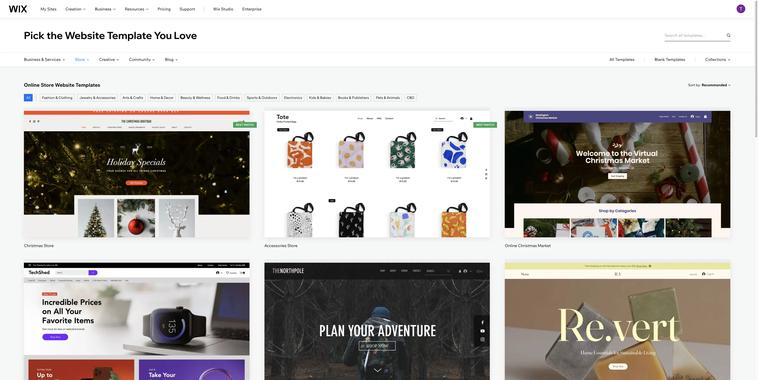 Task type: describe. For each thing, give the bounding box(es) containing it.
0 horizontal spatial accessories
[[96, 96, 116, 100]]

store for accessories store
[[288, 244, 298, 249]]

books
[[338, 96, 348, 100]]

kids & babies link
[[307, 94, 333, 102]]

edit button for online store website templates - home goods store image
[[606, 313, 630, 325]]

& for business
[[41, 57, 44, 62]]

view for edit "button" inside online christmas market group
[[613, 182, 622, 187]]

animals
[[387, 96, 400, 100]]

templates for blank templates
[[666, 57, 685, 62]]

store inside categories by subject element
[[75, 57, 85, 62]]

my sites link
[[41, 6, 56, 12]]

enterprise
[[242, 6, 262, 11]]

all link
[[24, 94, 33, 102]]

electronics
[[284, 96, 302, 100]]

& for sports
[[259, 96, 261, 100]]

pick the website template you love
[[24, 29, 197, 41]]

view for the online store website templates - backpack store image's edit "button"
[[373, 334, 382, 339]]

you
[[154, 29, 172, 41]]

christmas store
[[24, 244, 54, 249]]

christmas inside online christmas market group
[[518, 244, 537, 249]]

christmas inside christmas store group
[[24, 244, 43, 249]]

website for the
[[65, 29, 105, 41]]

online for online store website templates
[[24, 82, 40, 88]]

blank templates link
[[655, 53, 685, 66]]

blog
[[165, 57, 174, 62]]

jewelry
[[79, 96, 92, 100]]

fashion & clothing link
[[40, 94, 75, 102]]

home & decor
[[150, 96, 174, 100]]

creation
[[65, 6, 81, 11]]

cbd
[[407, 96, 414, 100]]

cbd link
[[405, 94, 417, 102]]

online store website templates
[[24, 82, 100, 88]]

& for home
[[161, 96, 163, 100]]

food & drinks
[[217, 96, 240, 100]]

edit for edit "button" inside online christmas market group
[[614, 165, 622, 170]]

pricing link
[[158, 6, 171, 12]]

store for christmas store
[[44, 244, 54, 249]]

community
[[129, 57, 151, 62]]

wix
[[213, 6, 220, 11]]

online store website templates - christmas store image
[[24, 111, 250, 238]]

view for edit "button" related to online store website templates - electronics store image on the left bottom of the page
[[132, 334, 141, 339]]

drinks
[[230, 96, 240, 100]]

& for books
[[349, 96, 351, 100]]

& for food
[[226, 96, 229, 100]]

studio
[[221, 6, 233, 11]]

home
[[150, 96, 160, 100]]

& for beauty
[[193, 96, 195, 100]]

business button
[[95, 6, 116, 12]]

edit button for the online store website templates - backpack store image
[[365, 313, 389, 325]]

my
[[41, 6, 46, 11]]

arts
[[123, 96, 129, 100]]

sports
[[247, 96, 258, 100]]

accessories inside group
[[264, 244, 287, 249]]

website for store
[[55, 82, 75, 88]]

love
[[174, 29, 197, 41]]

online store website templates - home goods store image
[[505, 263, 731, 381]]

arts & crafts link
[[120, 94, 145, 102]]

jewelry & accessories
[[79, 96, 116, 100]]

all templates link
[[610, 53, 635, 66]]

accessories store group
[[264, 108, 490, 249]]

online store website templates - accessories store image
[[264, 111, 490, 238]]

arts & crafts
[[123, 96, 143, 100]]

collections
[[706, 57, 726, 62]]

online christmas market
[[505, 244, 551, 249]]

templates for all templates
[[615, 57, 635, 62]]

services
[[45, 57, 61, 62]]

categories. use the left and right arrow keys to navigate the menu element
[[0, 53, 755, 66]]

business for business
[[95, 6, 111, 11]]



Task type: locate. For each thing, give the bounding box(es) containing it.
creative
[[99, 57, 115, 62]]

sort by:
[[688, 83, 701, 87]]

0 vertical spatial business
[[95, 6, 111, 11]]

None search field
[[665, 29, 731, 41]]

outdoors
[[262, 96, 277, 100]]

store
[[75, 57, 85, 62], [41, 82, 54, 88], [44, 244, 54, 249], [288, 244, 298, 249]]

accessories
[[96, 96, 116, 100], [264, 244, 287, 249]]

view inside online christmas market group
[[613, 182, 622, 187]]

view for edit "button" within christmas store group
[[132, 182, 141, 187]]

babies
[[320, 96, 331, 100]]

template
[[107, 29, 152, 41]]

2 horizontal spatial templates
[[666, 57, 685, 62]]

view button for edit "button" associated with online store website templates - home goods store image
[[606, 330, 630, 342]]

website
[[65, 29, 105, 41], [55, 82, 75, 88]]

edit for the online store website templates - backpack store image's edit "button"
[[374, 317, 381, 322]]

online inside group
[[505, 244, 517, 249]]

my sites
[[41, 6, 56, 11]]

& for pets
[[384, 96, 386, 100]]

& right fashion
[[55, 96, 58, 100]]

0 horizontal spatial templates
[[76, 82, 100, 88]]

0 horizontal spatial business
[[24, 57, 40, 62]]

online for online christmas market
[[505, 244, 517, 249]]

edit button
[[125, 161, 149, 173], [606, 161, 630, 173], [125, 313, 149, 325], [365, 313, 389, 325], [606, 313, 630, 325]]

view button for edit "button" within christmas store group
[[125, 178, 149, 190]]

view button for edit "button" inside online christmas market group
[[606, 178, 630, 190]]

edit
[[133, 165, 140, 170], [614, 165, 622, 170], [133, 317, 140, 322], [374, 317, 381, 322], [614, 317, 622, 322]]

all templates
[[610, 57, 635, 62]]

edit inside christmas store group
[[133, 165, 140, 170]]

publishers
[[352, 96, 369, 100]]

decor
[[164, 96, 174, 100]]

0 vertical spatial website
[[65, 29, 105, 41]]

business & services
[[24, 57, 61, 62]]

1 horizontal spatial templates
[[615, 57, 635, 62]]

food
[[217, 96, 226, 100]]

electronics link
[[282, 94, 304, 102]]

books & publishers link
[[336, 94, 371, 102]]

edit inside online christmas market group
[[614, 165, 622, 170]]

generic categories element
[[610, 53, 731, 66]]

1 christmas from the left
[[24, 244, 43, 249]]

edit button inside christmas store group
[[125, 161, 149, 173]]

& right pets
[[384, 96, 386, 100]]

& right food
[[226, 96, 229, 100]]

view button
[[125, 178, 149, 190], [606, 178, 630, 190], [125, 330, 149, 342], [365, 330, 389, 342], [606, 330, 630, 342]]

view button inside christmas store group
[[125, 178, 149, 190]]

0 vertical spatial all
[[610, 57, 614, 62]]

1 horizontal spatial online
[[505, 244, 517, 249]]

edit button for online store website templates - christmas store image
[[125, 161, 149, 173]]

online store website templates - online christmas market image
[[505, 111, 731, 238]]

beauty & wellness
[[181, 96, 210, 100]]

recommended
[[702, 83, 727, 87]]

online
[[24, 82, 40, 88], [505, 244, 517, 249]]

0 horizontal spatial online
[[24, 82, 40, 88]]

sort
[[688, 83, 695, 87]]

business
[[95, 6, 111, 11], [24, 57, 40, 62]]

Search search field
[[665, 29, 731, 41]]

edit for edit "button" associated with online store website templates - home goods store image
[[614, 317, 622, 322]]

view for edit "button" associated with online store website templates - home goods store image
[[613, 334, 622, 339]]

kids
[[309, 96, 316, 100]]

crafts
[[133, 96, 143, 100]]

& for arts
[[130, 96, 132, 100]]

& right the arts
[[130, 96, 132, 100]]

resources
[[125, 6, 144, 11]]

1 vertical spatial online
[[505, 244, 517, 249]]

view button inside online christmas market group
[[606, 178, 630, 190]]

pricing
[[158, 6, 171, 11]]

edit for edit "button" related to online store website templates - electronics store image on the left bottom of the page
[[133, 317, 140, 322]]

clothing
[[59, 96, 72, 100]]

& right books
[[349, 96, 351, 100]]

& right jewelry
[[93, 96, 95, 100]]

&
[[41, 57, 44, 62], [55, 96, 58, 100], [93, 96, 95, 100], [130, 96, 132, 100], [161, 96, 163, 100], [193, 96, 195, 100], [226, 96, 229, 100], [259, 96, 261, 100], [317, 96, 319, 100], [349, 96, 351, 100], [384, 96, 386, 100]]

books & publishers
[[338, 96, 369, 100]]

support
[[180, 6, 195, 11]]

business inside categories by subject element
[[24, 57, 40, 62]]

sports & outdoors
[[247, 96, 277, 100]]

beauty & wellness link
[[178, 94, 213, 102]]

sites
[[47, 6, 56, 11]]

beauty
[[181, 96, 192, 100]]

jewelry & accessories link
[[77, 94, 118, 102]]

edit button for 'online store website templates - online christmas market' image
[[606, 161, 630, 173]]

blank
[[655, 57, 665, 62]]

kids & babies
[[309, 96, 331, 100]]

resources button
[[125, 6, 149, 12]]

pets & animals
[[376, 96, 400, 100]]

pick
[[24, 29, 45, 41]]

1 horizontal spatial christmas
[[518, 244, 537, 249]]

sports & outdoors link
[[245, 94, 279, 102]]

accessories store
[[264, 244, 298, 249]]

business inside dropdown button
[[95, 6, 111, 11]]

categories by subject element
[[24, 53, 178, 66]]

& for jewelry
[[93, 96, 95, 100]]

all for all templates
[[610, 57, 614, 62]]

by:
[[696, 83, 701, 87]]

& for fashion
[[55, 96, 58, 100]]

1 vertical spatial website
[[55, 82, 75, 88]]

edit for edit "button" within christmas store group
[[133, 165, 140, 170]]

christmas
[[24, 244, 43, 249], [518, 244, 537, 249]]

enterprise link
[[242, 6, 262, 12]]

edit button for online store website templates - electronics store image on the left bottom of the page
[[125, 313, 149, 325]]

online christmas market group
[[505, 108, 731, 249]]

profile image image
[[737, 4, 746, 13]]

view
[[132, 182, 141, 187], [613, 182, 622, 187], [132, 334, 141, 339], [373, 334, 382, 339], [613, 334, 622, 339]]

& right 'beauty'
[[193, 96, 195, 100]]

& left services
[[41, 57, 44, 62]]

0 vertical spatial accessories
[[96, 96, 116, 100]]

edit button inside online christmas market group
[[606, 161, 630, 173]]

all
[[610, 57, 614, 62], [26, 96, 30, 100]]

1 horizontal spatial business
[[95, 6, 111, 11]]

creation button
[[65, 6, 86, 12]]

0 horizontal spatial all
[[26, 96, 30, 100]]

fashion & clothing
[[42, 96, 72, 100]]

& for kids
[[317, 96, 319, 100]]

food & drinks link
[[215, 94, 242, 102]]

the
[[47, 29, 63, 41]]

all inside generic categories element
[[610, 57, 614, 62]]

0 horizontal spatial christmas
[[24, 244, 43, 249]]

pets
[[376, 96, 383, 100]]

templates
[[615, 57, 635, 62], [666, 57, 685, 62], [76, 82, 100, 88]]

fashion
[[42, 96, 55, 100]]

view button for the online store website templates - backpack store image's edit "button"
[[365, 330, 389, 342]]

support link
[[180, 6, 195, 12]]

& left the decor at the left top
[[161, 96, 163, 100]]

all for all
[[26, 96, 30, 100]]

1 vertical spatial all
[[26, 96, 30, 100]]

online store website templates - electronics store image
[[24, 263, 250, 381]]

home & decor link
[[148, 94, 176, 102]]

view button for edit "button" related to online store website templates - electronics store image on the left bottom of the page
[[125, 330, 149, 342]]

1 horizontal spatial accessories
[[264, 244, 287, 249]]

wellness
[[196, 96, 210, 100]]

view inside christmas store group
[[132, 182, 141, 187]]

2 christmas from the left
[[518, 244, 537, 249]]

& right sports
[[259, 96, 261, 100]]

wix studio link
[[213, 6, 233, 12]]

market
[[538, 244, 551, 249]]

wix studio
[[213, 6, 233, 11]]

& right kids
[[317, 96, 319, 100]]

1 vertical spatial business
[[24, 57, 40, 62]]

blank templates
[[655, 57, 685, 62]]

& inside categories by subject element
[[41, 57, 44, 62]]

1 horizontal spatial all
[[610, 57, 614, 62]]

store for online store website templates
[[41, 82, 54, 88]]

christmas store group
[[24, 108, 250, 249]]

pets & animals link
[[374, 94, 402, 102]]

1 vertical spatial accessories
[[264, 244, 287, 249]]

0 vertical spatial online
[[24, 82, 40, 88]]

business for business & services
[[24, 57, 40, 62]]

online store website templates - backpack store image
[[264, 263, 490, 381]]



Task type: vqa. For each thing, say whether or not it's contained in the screenshot.
View popup button related to 'Production Company' group containing Edit
no



